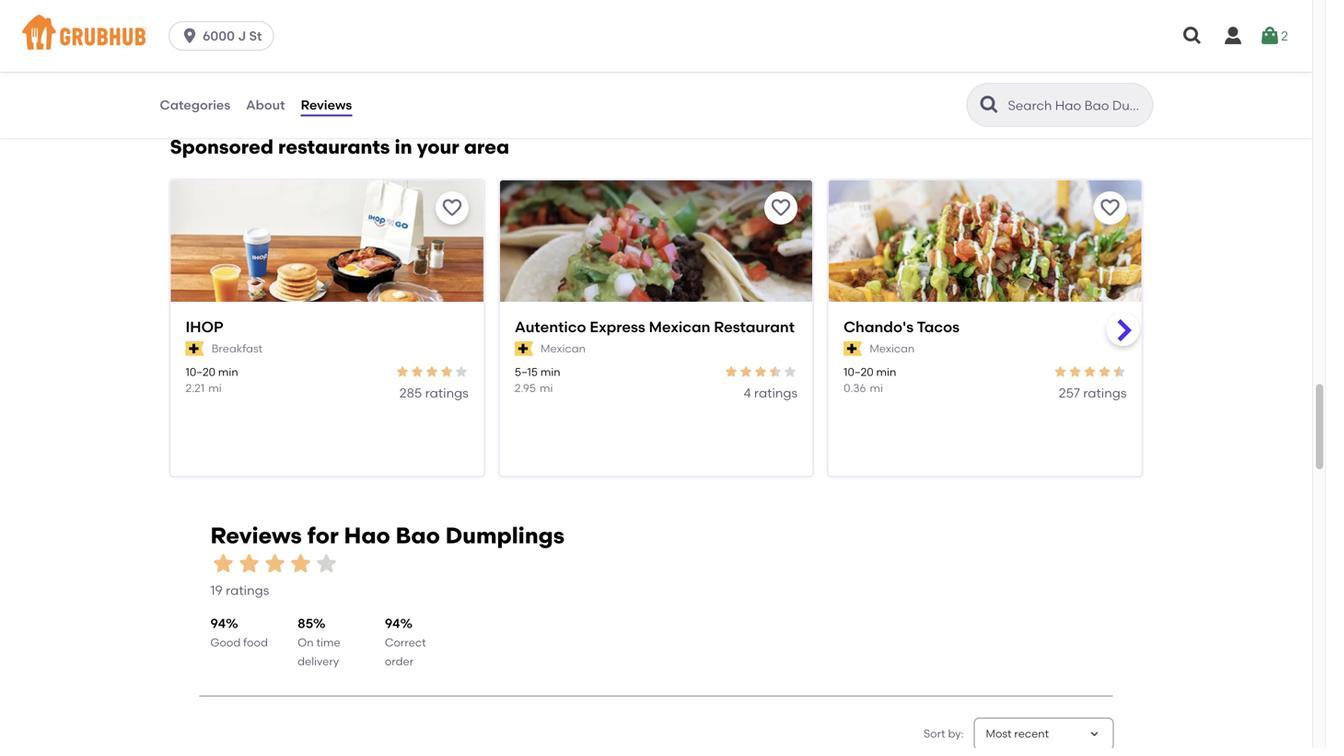 Task type: locate. For each thing, give the bounding box(es) containing it.
tacos
[[917, 318, 960, 336]]

mi right 2.21
[[208, 382, 222, 395]]

10–20 up 2.21
[[186, 366, 216, 379]]

2 subscription pass image from the left
[[515, 342, 533, 357]]

reviews for hao bao dumplings
[[210, 523, 565, 550]]

10–20 up 0.36
[[844, 366, 874, 379]]

1 horizontal spatial subscription pass image
[[515, 342, 533, 357]]

min right 5–15
[[541, 366, 561, 379]]

2 horizontal spatial subscription pass image
[[844, 342, 863, 357]]

10–20 inside 10–20 min 0.36 mi
[[844, 366, 874, 379]]

3 min from the left
[[876, 366, 897, 379]]

time
[[316, 637, 341, 650]]

main navigation navigation
[[0, 0, 1313, 72]]

mi right 2.95 at the bottom
[[540, 382, 553, 395]]

most recent
[[986, 728, 1049, 741]]

about button
[[245, 72, 286, 138]]

in
[[395, 135, 412, 159]]

0 horizontal spatial 10–20
[[186, 366, 216, 379]]

svg image left 6000
[[181, 27, 199, 45]]

mi inside 10–20 min 2.21 mi
[[208, 382, 222, 395]]

restaurant
[[714, 318, 795, 336]]

svg image inside 6000 j st button
[[181, 27, 199, 45]]

2 svg image from the left
[[1259, 25, 1281, 47]]

85 on time delivery
[[298, 616, 341, 669]]

about
[[246, 97, 285, 113]]

2.95
[[515, 382, 536, 395]]

5–15 min 2.95 mi
[[515, 366, 561, 395]]

save this restaurant image
[[1099, 197, 1121, 219]]

0 horizontal spatial svg image
[[1222, 25, 1244, 47]]

autentico
[[515, 318, 586, 336]]

st
[[249, 28, 262, 44]]

reviews inside button
[[301, 97, 352, 113]]

10–20 inside 10–20 min 2.21 mi
[[186, 366, 216, 379]]

express
[[590, 318, 645, 336]]

bao
[[396, 523, 440, 550]]

subscription pass image for chando's tacos
[[844, 342, 863, 357]]

Search Hao Bao Dumplings search field
[[1006, 97, 1147, 114]]

subscription pass image for ihop
[[186, 342, 204, 357]]

10–20 min 2.21 mi
[[186, 366, 238, 395]]

mi inside 5–15 min 2.95 mi
[[540, 382, 553, 395]]

min down the breakfast
[[218, 366, 238, 379]]

breakfast
[[212, 342, 263, 356]]

for
[[307, 523, 339, 550]]

mi inside 10–20 min 0.36 mi
[[870, 382, 883, 395]]

mi right 0.36
[[870, 382, 883, 395]]

6000 j st
[[203, 28, 262, 44]]

sponsored
[[170, 135, 274, 159]]

min
[[218, 366, 238, 379], [541, 366, 561, 379], [876, 366, 897, 379]]

min inside 5–15 min 2.95 mi
[[541, 366, 561, 379]]

ratings right 257
[[1083, 385, 1127, 401]]

0 horizontal spatial svg image
[[181, 27, 199, 45]]

1 min from the left
[[218, 366, 238, 379]]

mexican down chando's tacos on the right
[[870, 342, 915, 356]]

min down chando's
[[876, 366, 897, 379]]

autentico express mexican restaurant link
[[515, 317, 798, 338]]

autentico express mexican restaurant
[[515, 318, 795, 336]]

5–15
[[515, 366, 538, 379]]

2
[[1281, 28, 1289, 44]]

0 vertical spatial reviews
[[301, 97, 352, 113]]

mi
[[208, 382, 222, 395], [540, 382, 553, 395], [870, 382, 883, 395]]

svg image
[[1182, 25, 1204, 47], [181, 27, 199, 45]]

2 horizontal spatial mexican
[[870, 342, 915, 356]]

94 up good
[[210, 616, 226, 632]]

reviews for reviews
[[301, 97, 352, 113]]

2 save this restaurant button from the left
[[765, 192, 798, 225]]

your
[[417, 135, 459, 159]]

1 subscription pass image from the left
[[186, 342, 204, 357]]

94 for 94 good food
[[210, 616, 226, 632]]

most
[[986, 728, 1012, 741]]

2 horizontal spatial min
[[876, 366, 897, 379]]

257 ratings
[[1059, 385, 1127, 401]]

19
[[210, 583, 223, 599]]

svg image
[[1222, 25, 1244, 47], [1259, 25, 1281, 47]]

categories button
[[159, 72, 231, 138]]

1 horizontal spatial 94
[[385, 616, 400, 632]]

correct
[[385, 637, 426, 650]]

0 horizontal spatial mi
[[208, 382, 222, 395]]

1 mi from the left
[[208, 382, 222, 395]]

0 horizontal spatial save this restaurant image
[[441, 197, 463, 219]]

subscription pass image for autentico express mexican restaurant
[[515, 342, 533, 357]]

save this restaurant button
[[436, 192, 469, 225], [765, 192, 798, 225], [1094, 192, 1127, 225]]

ratings right 4
[[754, 385, 798, 401]]

94 up the correct
[[385, 616, 400, 632]]

min inside 10–20 min 0.36 mi
[[876, 366, 897, 379]]

1 horizontal spatial save this restaurant button
[[765, 192, 798, 225]]

2 mi from the left
[[540, 382, 553, 395]]

mexican right express
[[649, 318, 711, 336]]

1 horizontal spatial mi
[[540, 382, 553, 395]]

reviews up 19 ratings
[[210, 523, 302, 550]]

star icon image
[[395, 365, 410, 379], [410, 365, 424, 379], [424, 365, 439, 379], [439, 365, 454, 379], [454, 365, 469, 379], [724, 365, 739, 379], [739, 365, 754, 379], [754, 365, 768, 379], [768, 365, 783, 379], [768, 365, 783, 379], [783, 365, 798, 379], [1053, 365, 1068, 379], [1068, 365, 1083, 379], [1083, 365, 1097, 379], [1097, 365, 1112, 379], [1112, 365, 1127, 379], [1112, 365, 1127, 379], [210, 551, 236, 577], [236, 551, 262, 577], [262, 551, 288, 577], [288, 551, 314, 577], [314, 551, 339, 577]]

2 save this restaurant image from the left
[[770, 197, 792, 219]]

ratings
[[425, 385, 469, 401], [754, 385, 798, 401], [1083, 385, 1127, 401], [226, 583, 269, 599]]

1 horizontal spatial svg image
[[1259, 25, 1281, 47]]

2 10–20 from the left
[[844, 366, 874, 379]]

3 subscription pass image from the left
[[844, 342, 863, 357]]

subscription pass image down ihop
[[186, 342, 204, 357]]

subscription pass image
[[186, 342, 204, 357], [515, 342, 533, 357], [844, 342, 863, 357]]

285
[[400, 385, 422, 401]]

ratings right 285
[[425, 385, 469, 401]]

2 94 from the left
[[385, 616, 400, 632]]

1 10–20 from the left
[[186, 366, 216, 379]]

1 save this restaurant image from the left
[[441, 197, 463, 219]]

10–20 min 0.36 mi
[[844, 366, 897, 395]]

3 mi from the left
[[870, 382, 883, 395]]

delivery
[[298, 655, 339, 669]]

1 vertical spatial reviews
[[210, 523, 302, 550]]

reviews button
[[300, 72, 353, 138]]

94 inside 94 correct order
[[385, 616, 400, 632]]

0 horizontal spatial mexican
[[541, 342, 586, 356]]

1 horizontal spatial min
[[541, 366, 561, 379]]

min inside 10–20 min 2.21 mi
[[218, 366, 238, 379]]

94
[[210, 616, 226, 632], [385, 616, 400, 632]]

dumplings
[[446, 523, 565, 550]]

1 horizontal spatial 10–20
[[844, 366, 874, 379]]

0 horizontal spatial save this restaurant button
[[436, 192, 469, 225]]

10–20
[[186, 366, 216, 379], [844, 366, 874, 379]]

2 min from the left
[[541, 366, 561, 379]]

reviews up restaurants
[[301, 97, 352, 113]]

0 horizontal spatial 94
[[210, 616, 226, 632]]

ihop
[[186, 318, 223, 336]]

ratings for ihop
[[425, 385, 469, 401]]

reviews
[[301, 97, 352, 113], [210, 523, 302, 550]]

hao
[[344, 523, 390, 550]]

svg image left 2 button at the right top of page
[[1182, 25, 1204, 47]]

save this restaurant image
[[441, 197, 463, 219], [770, 197, 792, 219]]

subscription pass image up 5–15
[[515, 342, 533, 357]]

0 horizontal spatial min
[[218, 366, 238, 379]]

2 horizontal spatial save this restaurant button
[[1094, 192, 1127, 225]]

94 inside 94 good food
[[210, 616, 226, 632]]

order
[[385, 655, 414, 669]]

ratings for chando's tacos
[[1083, 385, 1127, 401]]

3 save this restaurant button from the left
[[1094, 192, 1127, 225]]

mexican down autentico
[[541, 342, 586, 356]]

mexican
[[649, 318, 711, 336], [541, 342, 586, 356], [870, 342, 915, 356]]

1 94 from the left
[[210, 616, 226, 632]]

svg image inside 2 button
[[1259, 25, 1281, 47]]

subscription pass image down chando's
[[844, 342, 863, 357]]

mexican for chando's
[[870, 342, 915, 356]]

1 svg image from the left
[[1222, 25, 1244, 47]]

6000 j st button
[[169, 21, 281, 51]]

0 horizontal spatial subscription pass image
[[186, 342, 204, 357]]

1 horizontal spatial save this restaurant image
[[770, 197, 792, 219]]

2 horizontal spatial mi
[[870, 382, 883, 395]]



Task type: describe. For each thing, give the bounding box(es) containing it.
ratings right 19
[[226, 583, 269, 599]]

chando's tacos link
[[844, 317, 1127, 338]]

recent
[[1015, 728, 1049, 741]]

1 horizontal spatial svg image
[[1182, 25, 1204, 47]]

2 button
[[1259, 19, 1289, 53]]

save this restaurant image for ihop
[[441, 197, 463, 219]]

categories
[[160, 97, 230, 113]]

94 good food
[[210, 616, 268, 650]]

4 ratings
[[744, 385, 798, 401]]

area
[[464, 135, 509, 159]]

chando's tacos
[[844, 318, 960, 336]]

19 ratings
[[210, 583, 269, 599]]

sponsored restaurants in your area
[[170, 135, 509, 159]]

ratings for autentico express mexican restaurant
[[754, 385, 798, 401]]

94 for 94 correct order
[[385, 616, 400, 632]]

10–20 for ihop
[[186, 366, 216, 379]]

search icon image
[[979, 94, 1001, 116]]

reviews for reviews for hao bao dumplings
[[210, 523, 302, 550]]

ihop logo image
[[171, 181, 483, 335]]

restaurants
[[278, 135, 390, 159]]

1 save this restaurant button from the left
[[436, 192, 469, 225]]

mi for chando's tacos
[[870, 382, 883, 395]]

94 correct order
[[385, 616, 426, 669]]

save this restaurant button for autentico
[[765, 192, 798, 225]]

ihop link
[[186, 317, 469, 338]]

save this restaurant image for autentico express mexican restaurant
[[770, 197, 792, 219]]

6000
[[203, 28, 235, 44]]

j
[[238, 28, 246, 44]]

285 ratings
[[400, 385, 469, 401]]

1 horizontal spatial mexican
[[649, 318, 711, 336]]

autentico express mexican restaurant logo image
[[500, 181, 813, 335]]

save this restaurant button for chando's
[[1094, 192, 1127, 225]]

2.21
[[186, 382, 205, 395]]

chando's
[[844, 318, 914, 336]]

min for ihop
[[218, 366, 238, 379]]

on
[[298, 637, 314, 650]]

chando's tacos logo image
[[829, 181, 1142, 335]]

257
[[1059, 385, 1080, 401]]

mi for autentico express mexican restaurant
[[540, 382, 553, 395]]

sort
[[924, 728, 946, 741]]

10–20 for chando's tacos
[[844, 366, 874, 379]]

Sort by: field
[[986, 727, 1049, 743]]

caret down icon image
[[1087, 728, 1102, 742]]

4
[[744, 385, 751, 401]]

min for autentico express mexican restaurant
[[541, 366, 561, 379]]

good
[[210, 637, 241, 650]]

food
[[243, 637, 268, 650]]

mexican for autentico
[[541, 342, 586, 356]]

85
[[298, 616, 313, 632]]

0.36
[[844, 382, 866, 395]]

sort by:
[[924, 728, 964, 741]]

mi for ihop
[[208, 382, 222, 395]]

min for chando's tacos
[[876, 366, 897, 379]]

by:
[[948, 728, 964, 741]]



Task type: vqa. For each thing, say whether or not it's contained in the screenshot.
min
yes



